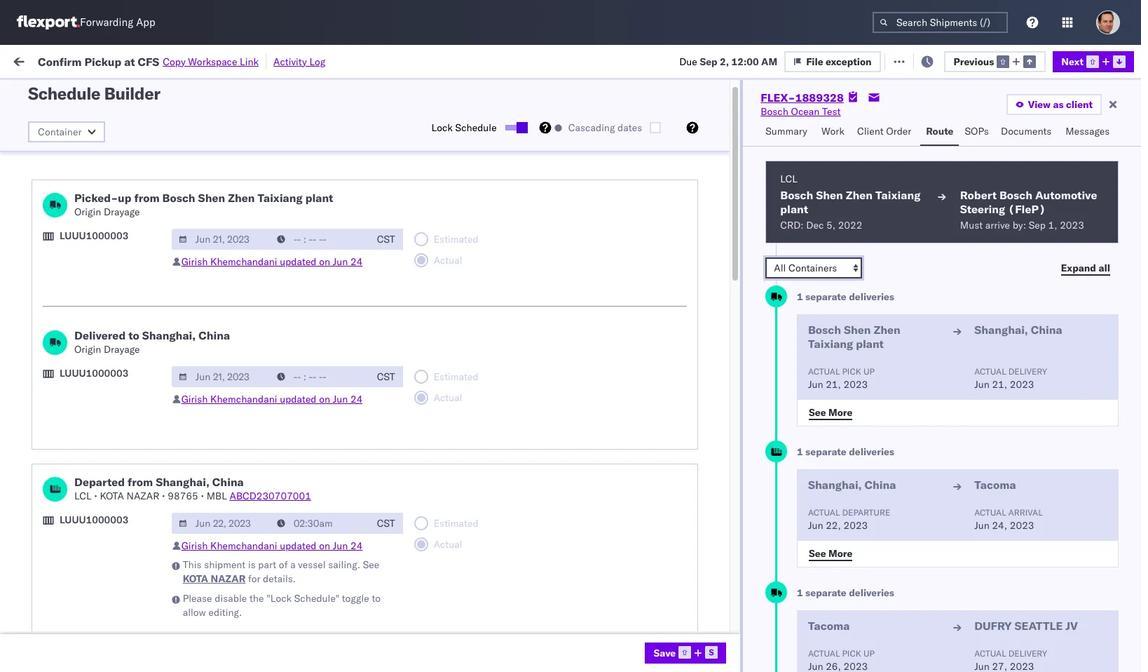 Task type: locate. For each thing, give the bounding box(es) containing it.
2 see more from the top
[[809, 547, 853, 559]]

see down 22, at the right bottom
[[809, 547, 827, 559]]

dufry
[[975, 619, 1013, 633]]

0 vertical spatial deliveries
[[850, 290, 895, 303]]

2 1889408 from the top
[[805, 644, 847, 657]]

from up departed
[[87, 428, 107, 440]]

1 horizontal spatial of
[[279, 558, 288, 571]]

updated for departed from shanghai, china
[[280, 539, 317, 552]]

to inside please disable the "lock schedule" toggle to allow editing.
[[372, 592, 381, 605]]

2023
[[1061, 219, 1085, 231], [844, 378, 869, 391], [1011, 378, 1035, 391], [844, 519, 869, 532], [1011, 519, 1035, 532], [334, 521, 359, 533], [324, 552, 348, 564], [324, 583, 348, 595]]

1 24 from the top
[[351, 255, 363, 268]]

2 1 from the top
[[798, 445, 804, 458]]

see down "actual pick up jun 21, 2023"
[[809, 406, 827, 418]]

1 girish khemchandani updated on jun 24 from the top
[[181, 255, 363, 268]]

documents down angeles
[[139, 181, 190, 193]]

clearance down airport
[[92, 181, 137, 193]]

los inside button
[[110, 428, 125, 440]]

documents for 3rd the 'upload customs clearance documents' button
[[139, 273, 190, 286]]

pick inside "actual pick up jun 21, 2023"
[[843, 366, 862, 377]]

next
[[1062, 55, 1084, 68]]

upload for upload customs clearance documents link above the document
[[15, 273, 47, 286]]

container for container numbers
[[864, 109, 902, 119]]

kota down departed
[[100, 490, 124, 502]]

flex-1873441 button
[[752, 178, 850, 197], [752, 178, 850, 197], [752, 209, 850, 228], [752, 209, 850, 228]]

Search Work text field
[[670, 50, 823, 71]]

4 resize handle column header from the left
[[497, 109, 513, 672]]

1 vertical spatial separate
[[806, 445, 847, 458]]

1 vertical spatial see more
[[809, 547, 853, 559]]

origin down delivered
[[74, 343, 101, 356]]

up inside picked-up from bosch shen zhen taixiang plant origin drayage
[[118, 191, 132, 205]]

bosch ocean test up ram
[[520, 120, 601, 132]]

1 horizontal spatial exception
[[922, 54, 967, 67]]

•
[[94, 490, 97, 502], [162, 490, 165, 502], [201, 490, 204, 502]]

2 vertical spatial girish khemchandani updated on jun 24 button
[[181, 539, 363, 552]]

test right name
[[582, 120, 601, 132]]

2 vertical spatial cst
[[377, 517, 395, 530]]

schedule pickup from los angeles, ca link
[[32, 80, 199, 108], [32, 111, 199, 139], [32, 204, 199, 232], [15, 396, 188, 410], [32, 451, 199, 479], [32, 482, 199, 510], [32, 605, 199, 633]]

0 vertical spatial upload customs clearance documents button
[[15, 180, 190, 195]]

origin inside delivered to shanghai, china origin drayage
[[74, 343, 101, 356]]

delivery
[[1009, 366, 1048, 377], [1009, 648, 1048, 659]]

flex-1885850 button
[[752, 332, 850, 352], [752, 332, 850, 352]]

2 updated from the top
[[280, 393, 317, 405]]

1 vertical spatial shanghai, china
[[809, 478, 897, 492]]

3 24 from the top
[[351, 539, 363, 552]]

1 vertical spatial confirm delivery
[[32, 582, 107, 594]]

confirm delivery button down proof
[[32, 581, 107, 597]]

drayage down picked-
[[104, 206, 140, 218]]

nazar down shipment
[[211, 572, 246, 585]]

customs inside upload customs clearance documents
[[67, 328, 106, 341]]

delivery
[[54, 366, 90, 378], [76, 520, 112, 533], [104, 551, 141, 564], [71, 582, 107, 594]]

resize handle column header for container numbers
[[932, 109, 948, 672]]

see more button down "actual pick up jun 21, 2023"
[[801, 402, 862, 423]]

angeles, for schedule pickup from los angeles, ca link above schedule pickup from los angeles international airport link
[[150, 112, 189, 125]]

1 vertical spatial cst
[[377, 370, 395, 383]]

customs for 3rd the 'upload customs clearance documents' button
[[50, 273, 89, 286]]

24,
[[993, 519, 1008, 532]]

1 • from the left
[[94, 490, 97, 502]]

2 unknown from the top
[[226, 181, 270, 194]]

1 vertical spatial 1873441
[[805, 212, 847, 225]]

china inside delivered to shanghai, china origin drayage
[[199, 328, 230, 342]]

on for delivered to shanghai, china
[[319, 393, 330, 405]]

3 upload customs clearance documents button from the top
[[15, 273, 190, 288]]

6 resize handle column header from the left
[[728, 109, 745, 672]]

0 vertical spatial girish khemchandani updated on jun 24
[[181, 255, 363, 268]]

0 horizontal spatial plant
[[306, 191, 333, 205]]

fcl for flex-1884372
[[461, 305, 478, 317]]

previous
[[954, 55, 995, 68]]

0 horizontal spatial of
[[93, 551, 102, 564]]

please
[[183, 592, 212, 605]]

7 fcl from the top
[[461, 459, 478, 472]]

1 more from the top
[[829, 406, 853, 418]]

1 vertical spatial work
[[822, 125, 845, 137]]

girish khemchandani updated on jun 24 for picked-up from bosch shen zhen taixiang plant
[[181, 255, 363, 268]]

1 1 from the top
[[798, 290, 804, 303]]

3 unknown from the top
[[226, 212, 270, 225]]

2023 inside actual delivery jun 21, 2023
[[1011, 378, 1035, 391]]

0 horizontal spatial 1,
[[312, 583, 321, 595]]

clearance for the 'upload customs clearance documents' button for flex-1874043
[[92, 242, 137, 255]]

confirm for confirm pickup from los angeles, ca button
[[15, 428, 51, 440]]

at
[[124, 54, 135, 68], [279, 54, 288, 67]]

2 ocean lcl from the top
[[429, 552, 478, 564]]

1 pick from the top
[[843, 366, 862, 377]]

confirm delivery for the confirm delivery link related to the topmost confirm delivery button
[[15, 366, 90, 378]]

MMM D, YYYY text field
[[172, 229, 271, 250]]

flex-1884372 button
[[752, 301, 850, 321], [752, 301, 850, 321]]

updated
[[280, 255, 317, 268], [280, 393, 317, 405], [280, 539, 317, 552]]

1 vertical spatial on
[[319, 393, 330, 405]]

bosch
[[761, 105, 789, 118], [520, 120, 548, 132], [612, 120, 639, 132], [781, 188, 814, 202], [1000, 188, 1033, 202], [162, 191, 195, 205], [809, 323, 842, 337]]

2 upload customs clearance documents button from the top
[[15, 242, 190, 257]]

client left name
[[520, 114, 543, 125]]

2 cst from the top
[[377, 370, 395, 383]]

cst for picked-up from bosch shen zhen taixiang plant
[[377, 233, 395, 246]]

1 horizontal spatial work
[[822, 125, 845, 137]]

container
[[864, 109, 902, 119], [38, 126, 82, 138]]

-- : -- -- text field
[[270, 229, 369, 250], [270, 513, 369, 534]]

forwarding app link
[[17, 15, 155, 29]]

1 horizontal spatial kota
[[183, 572, 208, 585]]

resize handle column header for mbl/mawb numbers
[[1107, 109, 1124, 672]]

1 upload customs clearance documents button from the top
[[15, 180, 190, 195]]

1,
[[1049, 219, 1058, 231], [312, 583, 321, 595]]

1 horizontal spatial atlas
[[636, 459, 659, 472]]

schedule pickup from los angeles, ca link down airport
[[32, 204, 199, 232]]

file exception up flex-1889328 link
[[807, 55, 872, 68]]

pickup up schedule delivery appointment
[[76, 482, 107, 495]]

2 24 from the top
[[351, 393, 363, 405]]

los up departed
[[110, 428, 125, 440]]

bosch inside robert bosch automotive steering (flep)
[[1000, 188, 1033, 202]]

2 deliveries from the top
[[850, 445, 895, 458]]

upload for upload customs clearance documents link below picked-
[[15, 242, 47, 255]]

0 vertical spatial ocean lcl
[[429, 521, 478, 533]]

2 vertical spatial deliveries
[[850, 586, 895, 599]]

1 see more button from the top
[[801, 402, 862, 423]]

2 horizontal spatial shen
[[845, 323, 872, 337]]

-
[[955, 120, 961, 132], [961, 120, 968, 132], [612, 150, 618, 163], [618, 150, 624, 163], [955, 150, 961, 163], [961, 150, 968, 163], [955, 181, 961, 194], [961, 181, 968, 194], [955, 212, 961, 225], [961, 212, 968, 225], [955, 305, 961, 317], [961, 305, 968, 317], [955, 336, 961, 348], [961, 336, 968, 348], [955, 397, 961, 410], [961, 397, 968, 410], [955, 459, 961, 472], [961, 459, 968, 472], [955, 490, 961, 503], [961, 490, 968, 503], [955, 613, 961, 626], [961, 613, 968, 626]]

upload customs clearance documents button down airport
[[15, 180, 190, 195]]

kota inside departed from shanghai, china lcl • kota nazar • 98765 • mbl abcd230707001
[[100, 490, 124, 502]]

2 pick from the top
[[843, 648, 862, 659]]

bosch ocean test
[[761, 105, 841, 118], [520, 120, 601, 132], [612, 120, 692, 132]]

resize handle column header for consignee
[[728, 109, 745, 672]]

3 girish khemchandani updated on jun 24 from the top
[[181, 539, 363, 552]]

mbl/mawb numbers button
[[948, 112, 1110, 126]]

actual delivery jun 21, 2023
[[975, 366, 1048, 391]]

customs down picked-
[[50, 242, 89, 255]]

angeles
[[150, 143, 186, 155]]

los left 'allow'
[[132, 606, 148, 618]]

container numbers button
[[857, 106, 934, 131]]

None checkbox
[[506, 125, 525, 130]]

1 vertical spatial kota
[[183, 572, 208, 585]]

1, down automotive
[[1049, 219, 1058, 231]]

21, inside actual delivery jun 21, 2023
[[993, 378, 1008, 391]]

2 resize handle column header from the left
[[356, 109, 373, 672]]

girish khemchandani updated on jun 24 button down -- : -- -- text field at the left bottom
[[181, 393, 363, 405]]

see more button
[[801, 402, 862, 423], [801, 543, 862, 564]]

3 resize handle column header from the left
[[405, 109, 422, 672]]

sep left the 4,
[[292, 552, 310, 564]]

0 horizontal spatial fake
[[520, 459, 542, 472]]

file down search shipments (/) text box
[[902, 54, 919, 67]]

documents down picked-up from bosch shen zhen taixiang plant origin drayage at the top left
[[139, 242, 190, 255]]

1873441
[[805, 181, 847, 194], [805, 212, 847, 225]]

numbers inside 'container numbers'
[[864, 120, 899, 130]]

up for actual pick up
[[864, 648, 875, 659]]

unknown
[[226, 150, 270, 163], [226, 181, 270, 194], [226, 212, 270, 225], [226, 243, 270, 256], [226, 305, 270, 317], [226, 336, 270, 348], [226, 367, 270, 379], [226, 397, 270, 410], [226, 459, 270, 472], [226, 490, 270, 503], [226, 613, 270, 626]]

clearance
[[92, 181, 137, 193], [92, 242, 137, 255], [92, 273, 137, 286], [109, 328, 154, 341]]

customs down complete document turnover button
[[67, 328, 106, 341]]

1 girish khemchandani updated on jun 24 button from the top
[[181, 255, 363, 268]]

for inside this shipment is part of a vessel sailing. see kota nazar for details.
[[248, 572, 261, 585]]

1886217 down "actual pick up jun 21, 2023"
[[805, 397, 847, 410]]

3 on from the top
[[319, 539, 330, 552]]

2 girish from the top
[[181, 393, 208, 405]]

1 horizontal spatial bosch ocean test
[[612, 120, 692, 132]]

0 horizontal spatial shanghai, china
[[809, 478, 897, 492]]

24 for picked-up from bosch shen zhen taixiang plant
[[351, 255, 363, 268]]

1 vertical spatial nazar
[[211, 572, 246, 585]]

1 vertical spatial khemchandani
[[210, 393, 277, 405]]

7 ocean fcl from the top
[[429, 459, 478, 472]]

separate
[[806, 290, 847, 303], [806, 445, 847, 458], [806, 586, 847, 599]]

0 vertical spatial updated
[[280, 255, 317, 268]]

document
[[61, 304, 107, 317]]

3 khemchandani from the top
[[210, 539, 277, 552]]

for down is
[[248, 572, 261, 585]]

2 ocean fcl from the top
[[429, 181, 478, 194]]

fcl for flex-1847953
[[461, 120, 478, 132]]

see for shanghai, china
[[809, 547, 827, 559]]

departed from shanghai, china lcl • kota nazar • 98765 • mbl abcd230707001
[[74, 475, 311, 502]]

china
[[1032, 323, 1063, 337], [199, 328, 230, 342], [212, 475, 244, 489], [865, 478, 897, 492]]

los inside schedule pickup from los angeles international airport
[[132, 143, 148, 155]]

2 separate from the top
[[806, 445, 847, 458]]

flex-1873441 up flex-1874043
[[774, 212, 847, 225]]

0 horizontal spatial work
[[153, 54, 178, 67]]

2 vertical spatial separate
[[806, 586, 847, 599]]

khemchandani for delivered to shanghai, china
[[210, 393, 277, 405]]

2023 inside actual arrival jun 24, 2023
[[1011, 519, 1035, 532]]

work
[[153, 54, 178, 67], [822, 125, 845, 137]]

1 vertical spatial flex-1889408
[[774, 644, 847, 657]]

girish for to
[[181, 393, 208, 405]]

cst for delivered to shanghai, china
[[377, 370, 395, 383]]

1 vertical spatial container
[[38, 126, 82, 138]]

workitem button
[[8, 112, 203, 126]]

client for client name
[[520, 114, 543, 125]]

actual inside "actual pick up jun 21, 2023"
[[809, 366, 841, 377]]

confirm delivery down delivered
[[15, 366, 90, 378]]

flex-1874043 button
[[752, 240, 850, 259], [752, 240, 850, 259]]

documents for the 'upload customs clearance documents' button for flex-1874043
[[139, 242, 190, 255]]

• left 98765
[[162, 490, 165, 502]]

pm for 11:59
[[256, 521, 271, 533]]

3 ocean fcl from the top
[[429, 243, 478, 256]]

5,
[[827, 219, 836, 231]]

shanghai, china up departure
[[809, 478, 897, 492]]

1 horizontal spatial 21,
[[993, 378, 1008, 391]]

upload inside upload customs clearance documents
[[32, 328, 64, 341]]

fcl for flex-1874043
[[461, 243, 478, 256]]

2 origin from the top
[[74, 343, 101, 356]]

angeles, for schedule pickup from los angeles, ca link on top of "workitem" button
[[150, 81, 189, 94]]

by: down (flep)
[[1013, 219, 1027, 231]]

1 separate deliveries up actual pick up
[[798, 586, 895, 599]]

• down departed
[[94, 490, 97, 502]]

6 unknown from the top
[[226, 336, 270, 348]]

0 vertical spatial pick
[[843, 366, 862, 377]]

pickup for schedule pickup from los angeles international airport link
[[76, 143, 107, 155]]

pickup left ready
[[76, 81, 107, 94]]

file exception down search shipments (/) text box
[[902, 54, 967, 67]]

MMM D, YYYY text field
[[172, 366, 271, 387], [172, 513, 271, 534]]

girish khemchandani updated on jun 24 down mmm d, yyyy text field
[[181, 255, 363, 268]]

summary button
[[761, 119, 816, 146]]

3 cst from the top
[[377, 517, 395, 530]]

0 vertical spatial pdt,
[[273, 521, 296, 533]]

0 horizontal spatial abcd230707001
[[230, 490, 311, 502]]

schedule delivery appointment
[[32, 520, 173, 533]]

import work
[[119, 54, 178, 67]]

angeles, for schedule pickup from los angeles, ca link underneath confirm pickup from los angeles, ca button
[[150, 451, 189, 464]]

consignee button
[[605, 112, 731, 126]]

0 horizontal spatial file
[[807, 55, 824, 68]]

schedule pickup from los angeles, ca link down upload proof of delivery button on the left bottom of the page
[[32, 605, 199, 633]]

of left 'a'
[[279, 558, 288, 571]]

zhen up 2022
[[847, 188, 873, 202]]

work,
[[148, 87, 171, 97]]

message (0)
[[189, 54, 247, 67]]

pickup inside confirm pickup from los angeles, ca link
[[54, 428, 84, 440]]

deliveries
[[850, 290, 895, 303], [850, 445, 895, 458], [850, 586, 895, 599]]

toggle
[[342, 592, 370, 605]]

nazar inside this shipment is part of a vessel sailing. see kota nazar for details.
[[211, 572, 246, 585]]

from inside picked-up from bosch shen zhen taixiang plant origin drayage
[[134, 191, 160, 205]]

sops button
[[960, 119, 996, 146]]

0 vertical spatial 1
[[798, 290, 804, 303]]

2 horizontal spatial plant
[[857, 337, 885, 351]]

proof
[[67, 551, 91, 564]]

0 vertical spatial to
[[129, 328, 139, 342]]

pm
[[256, 521, 271, 533], [250, 552, 265, 564], [250, 583, 265, 595]]

2 1 separate deliveries from the top
[[798, 445, 895, 458]]

2 on from the top
[[319, 393, 330, 405]]

documents down complete
[[32, 342, 83, 355]]

copy workspace link button
[[163, 55, 259, 68]]

pdt, for 8:59
[[267, 552, 290, 564]]

bosch inside picked-up from bosch shen zhen taixiang plant origin drayage
[[162, 191, 195, 205]]

confirm pickup from los angeles, ca
[[15, 428, 182, 440]]

delivery inside actual delivery jun 21, 2023
[[1009, 366, 1048, 377]]

forwarding
[[80, 16, 133, 29]]

0 vertical spatial delivery
[[1009, 366, 1048, 377]]

2 mmm d, yyyy text field from the top
[[172, 513, 271, 534]]

pickup inside schedule pickup from los angeles international airport
[[76, 143, 107, 155]]

9 unknown from the top
[[226, 459, 270, 472]]

kota down the this
[[183, 572, 208, 585]]

4 ocean fcl from the top
[[429, 305, 478, 317]]

los left angeles
[[132, 143, 148, 155]]

for
[[135, 87, 146, 97], [248, 572, 261, 585]]

bosch shen zhen taixiang plant up 2022
[[781, 188, 921, 216]]

upload customs clearance documents down picked-
[[15, 242, 190, 255]]

9:00 pm pdt, sep 1, 2023
[[226, 583, 348, 595]]

pick for actual pick up jun 21, 2023
[[843, 366, 862, 377]]

upload for upload customs clearance documents link below turnover
[[32, 328, 64, 341]]

mmm d, yyyy text field for departed from shanghai, china
[[172, 513, 271, 534]]

1 separate from the top
[[806, 290, 847, 303]]

1, down vessel
[[312, 583, 321, 595]]

2 vertical spatial 1 separate deliveries
[[798, 586, 895, 599]]

1 vertical spatial 1886217
[[805, 397, 847, 410]]

documents inside upload customs clearance documents
[[32, 342, 83, 355]]

8 resize handle column header from the left
[[932, 109, 948, 672]]

upload customs clearance documents down airport
[[15, 181, 190, 193]]

1 vertical spatial deliveries
[[850, 445, 895, 458]]

2 vertical spatial 1
[[798, 586, 804, 599]]

route
[[927, 125, 954, 137]]

1 separate deliveries for bosch
[[798, 290, 895, 303]]

1 1886217 from the top
[[805, 367, 847, 379]]

drayage
[[104, 206, 140, 218], [104, 343, 140, 356]]

0 vertical spatial 1873441
[[805, 181, 847, 194]]

eloi test 081801
[[612, 305, 693, 317]]

clearance up turnover
[[92, 273, 137, 286]]

entity
[[655, 181, 681, 194]]

must
[[961, 219, 984, 231]]

bosch up must arrive by: sep 1, 2023
[[1000, 188, 1033, 202]]

1 mmm d, yyyy text field from the top
[[172, 366, 271, 387]]

1 vertical spatial delivery
[[1009, 648, 1048, 659]]

1 horizontal spatial •
[[162, 490, 165, 502]]

1 girish from the top
[[181, 255, 208, 268]]

1 cst from the top
[[377, 233, 395, 246]]

pickup for schedule pickup from los angeles, ca link under airport
[[76, 204, 107, 217]]

2 vertical spatial updated
[[280, 539, 317, 552]]

actual inside actual departure jun 22, 2023
[[809, 507, 841, 518]]

flex-1889408 button
[[752, 610, 850, 630], [752, 610, 850, 630], [752, 641, 850, 660], [752, 641, 850, 660]]

see right sailing.
[[363, 558, 380, 571]]

flex id button
[[745, 112, 843, 126]]

pdt, for 11:59
[[273, 521, 296, 533]]

0 horizontal spatial nazar
[[127, 490, 160, 502]]

see more
[[809, 406, 853, 418], [809, 547, 853, 559]]

upload customs clearance documents link down turnover
[[32, 327, 199, 355]]

nazar up appointment
[[127, 490, 160, 502]]

delivery inside "button"
[[76, 520, 112, 533]]

complete document turnover link
[[15, 303, 148, 317]]

work inside button
[[153, 54, 178, 67]]

of inside this shipment is part of a vessel sailing. see kota nazar for details.
[[279, 558, 288, 571]]

2 at from the left
[[279, 54, 288, 67]]

actual
[[809, 366, 841, 377], [975, 366, 1007, 377], [809, 507, 841, 518], [975, 507, 1007, 518], [809, 648, 841, 659], [975, 648, 1007, 659]]

1 origin from the top
[[74, 206, 101, 218]]

due
[[680, 55, 698, 68]]

on for picked-up from bosch shen zhen taixiang plant
[[319, 255, 330, 268]]

0 vertical spatial confirm delivery link
[[15, 365, 90, 379]]

jun inside actual arrival jun 24, 2023
[[975, 519, 990, 532]]

5 fcl from the top
[[461, 367, 478, 379]]

0 vertical spatial drayage
[[104, 206, 140, 218]]

0 horizontal spatial at
[[124, 54, 135, 68]]

flexport. image
[[17, 15, 80, 29]]

1 at from the left
[[124, 54, 135, 68]]

0 vertical spatial work
[[153, 54, 178, 67]]

0 vertical spatial cst
[[377, 233, 395, 246]]

action
[[1093, 54, 1124, 67]]

plant inside picked-up from bosch shen zhen taixiang plant origin drayage
[[306, 191, 333, 205]]

clearance down turnover
[[109, 328, 154, 341]]

0 vertical spatial girish khemchandani updated on jun 24 button
[[181, 255, 363, 268]]

kota
[[100, 490, 124, 502], [183, 572, 208, 585]]

confirm delivery link down proof
[[32, 581, 107, 595]]

pickup up "confirm pickup from los angeles, ca"
[[59, 397, 90, 409]]

0 vertical spatial container
[[864, 109, 902, 119]]

0 horizontal spatial client
[[520, 114, 543, 125]]

1 1 separate deliveries from the top
[[798, 290, 895, 303]]

2 horizontal spatial zhen
[[874, 323, 901, 337]]

delivery for the topmost confirm delivery button
[[54, 366, 90, 378]]

resize handle column header
[[201, 109, 217, 672], [356, 109, 373, 672], [405, 109, 422, 672], [497, 109, 513, 672], [588, 109, 605, 672], [728, 109, 745, 672], [840, 109, 857, 672], [932, 109, 948, 672], [1106, 109, 1123, 672], [1107, 109, 1124, 672]]

1 horizontal spatial numbers
[[1006, 114, 1041, 125]]

status
[[77, 87, 102, 97]]

actions
[[1089, 114, 1118, 125]]

1 21, from the left
[[826, 378, 842, 391]]

0 vertical spatial khemchandani
[[210, 255, 277, 268]]

schedule
[[32, 81, 74, 94], [28, 83, 100, 104], [32, 112, 74, 125], [456, 121, 497, 134], [32, 143, 74, 155], [32, 204, 74, 217], [15, 397, 57, 409], [32, 451, 74, 464], [32, 482, 74, 495], [32, 520, 74, 533], [32, 606, 74, 618]]

1 vertical spatial upload customs clearance documents button
[[15, 242, 190, 257]]

details.
[[263, 572, 296, 585]]

1 khemchandani from the top
[[210, 255, 277, 268]]

1889145
[[805, 490, 847, 503]]

1 vertical spatial more
[[829, 547, 853, 559]]

2 see more button from the top
[[801, 543, 862, 564]]

1 horizontal spatial shanghai, china
[[975, 323, 1063, 337]]

0 horizontal spatial 21,
[[826, 378, 842, 391]]

2 khemchandani from the top
[[210, 393, 277, 405]]

10 resize handle column header from the left
[[1107, 109, 1124, 672]]

by: right filtered on the left
[[51, 86, 64, 99]]

1 -- : -- -- text field from the top
[[270, 229, 369, 250]]

2 vertical spatial 1886217
[[805, 428, 847, 441]]

schedule pickup from los angeles, ca link down confirm pickup from los angeles, ca button
[[32, 451, 199, 479]]

actual for jun
[[809, 366, 841, 377]]

mmm d, yyyy text field for delivered to shanghai, china
[[172, 366, 271, 387]]

2 21, from the left
[[993, 378, 1008, 391]]

to right toggle
[[372, 592, 381, 605]]

pickup for schedule pickup from los angeles, ca link underneath confirm pickup from los angeles, ca button
[[76, 451, 107, 464]]

copy
[[163, 55, 186, 68]]

confirm delivery button down delivered
[[15, 365, 90, 381]]

confirm delivery link down delivered
[[15, 365, 90, 379]]

1 horizontal spatial nazar
[[211, 572, 246, 585]]

98765
[[168, 490, 198, 502]]

more down 22, at the right bottom
[[829, 547, 853, 559]]

customs
[[50, 181, 89, 193], [50, 242, 89, 255], [50, 273, 89, 286], [67, 328, 106, 341]]

2 fcl from the top
[[461, 181, 478, 194]]

girish khemchandani updated on jun 24 up part
[[181, 539, 363, 552]]

angeles, for confirm pickup from los angeles, ca link on the left bottom of the page
[[128, 428, 167, 440]]

flex-1885850
[[774, 336, 847, 348]]

drayage inside picked-up from bosch shen zhen taixiang plant origin drayage
[[104, 206, 140, 218]]

1 separate deliveries up 1889144
[[798, 445, 895, 458]]

1 vertical spatial pm
[[250, 552, 265, 564]]

0 vertical spatial by:
[[51, 86, 64, 99]]

0 vertical spatial 1,
[[1049, 219, 1058, 231]]

24
[[351, 255, 363, 268], [351, 393, 363, 405], [351, 539, 363, 552]]

1 ocean lcl from the top
[[429, 521, 478, 533]]

205
[[323, 54, 341, 67]]

test right "eloi"
[[635, 305, 654, 317]]

customs for the 'upload customs clearance documents' button corresponding to flex-1873441
[[50, 181, 89, 193]]

1 drayage from the top
[[104, 206, 140, 218]]

1 1873441 from the top
[[805, 181, 847, 194]]

1 separate deliveries for shanghai,
[[798, 445, 895, 458]]

zhen up mmm d, yyyy text field
[[228, 191, 255, 205]]

24 for delivered to shanghai, china
[[351, 393, 363, 405]]

3 • from the left
[[201, 490, 204, 502]]

ocean fcl for flex-1847953
[[429, 120, 478, 132]]

actual inside actual delivery jun 21, 2023
[[975, 366, 1007, 377]]

fcl for flex-1873441
[[461, 181, 478, 194]]

client
[[1067, 98, 1094, 111]]

shen up 5,
[[817, 188, 844, 202]]

1 vertical spatial pdt,
[[267, 552, 290, 564]]

angeles, inside button
[[128, 428, 167, 440]]

angeles, for schedule pickup from los angeles, ca link above schedule delivery appointment
[[150, 482, 189, 495]]

-- : -- -- text field for departed from shanghai, china
[[270, 513, 369, 534]]

separate for shanghai,
[[806, 445, 847, 458]]

1 fcl from the top
[[461, 120, 478, 132]]

0 vertical spatial confirm delivery
[[15, 366, 90, 378]]

pm right 8:59
[[250, 552, 265, 564]]

1 vertical spatial abcd230707001
[[955, 521, 1037, 533]]

of inside button
[[93, 551, 102, 564]]

21, inside "actual pick up jun 21, 2023"
[[826, 378, 842, 391]]

0 horizontal spatial numbers
[[864, 120, 899, 130]]

angeles, for schedule pickup from los angeles, ca link below upload proof of delivery button on the left bottom of the page
[[150, 606, 189, 618]]

jv
[[1066, 619, 1079, 633]]

container up client order
[[864, 109, 902, 119]]

from inside button
[[87, 428, 107, 440]]

2 1886217 from the top
[[805, 397, 847, 410]]

3 girish from the top
[[181, 539, 208, 552]]

file up flex-1889328 link
[[807, 55, 824, 68]]

2 more from the top
[[829, 547, 853, 559]]

sep for 9:00 pm pdt, sep 1, 2023
[[292, 583, 310, 595]]

3 separate from the top
[[806, 586, 847, 599]]

pick
[[843, 366, 862, 377], [843, 648, 862, 659]]

in
[[210, 87, 218, 97]]

1 separate deliveries up the '1884372'
[[798, 290, 895, 303]]

2 delivery from the top
[[1009, 648, 1048, 659]]

customs up "complete document turnover"
[[50, 273, 89, 286]]

1 fake from the left
[[520, 459, 542, 472]]

0 vertical spatial -- : -- -- text field
[[270, 229, 369, 250]]

6 ocean fcl from the top
[[429, 397, 478, 410]]

nazar inside departed from shanghai, china lcl • kota nazar • 98765 • mbl abcd230707001
[[127, 490, 160, 502]]

1 vertical spatial by:
[[1013, 219, 1027, 231]]

up inside "actual pick up jun 21, 2023"
[[864, 366, 875, 377]]

see more down 22, at the right bottom
[[809, 547, 853, 559]]

ocean fcl for flex-1874043
[[429, 243, 478, 256]]

0 vertical spatial 1889408
[[805, 613, 847, 626]]

1 horizontal spatial at
[[279, 54, 288, 67]]

delivery for 'schedule delivery appointment' "button" on the bottom left
[[76, 520, 112, 533]]

1 resize handle column header from the left
[[201, 109, 217, 672]]

pm right 11:59
[[256, 521, 271, 533]]

0 horizontal spatial zhen
[[228, 191, 255, 205]]

ocean fcl for flex-1889144
[[429, 459, 478, 472]]

taixiang inside picked-up from bosch shen zhen taixiang plant origin drayage
[[258, 191, 303, 205]]

kota inside this shipment is part of a vessel sailing. see kota nazar for details.
[[183, 572, 208, 585]]

flex-1886217 down "actual pick up jun 21, 2023"
[[774, 397, 847, 410]]

cst for departed from shanghai, china
[[377, 517, 395, 530]]

actual pick up
[[809, 648, 875, 659]]

shanghai, inside delivered to shanghai, china origin drayage
[[142, 328, 196, 342]]

5 resize handle column header from the left
[[588, 109, 605, 672]]

bosch shen zhen taixiang plant down the '1884372'
[[809, 323, 901, 351]]

documents up turnover
[[139, 273, 190, 286]]

from right ":"
[[109, 81, 130, 94]]

am
[[762, 55, 778, 68]]

id
[[771, 114, 780, 125]]

upload customs clearance documents button
[[15, 180, 190, 195], [15, 242, 190, 257], [15, 273, 190, 288]]

angeles, for schedule pickup from los angeles, ca link under airport
[[150, 204, 189, 217]]

2 -- : -- -- text field from the top
[[270, 513, 369, 534]]

actual inside actual arrival jun 24, 2023
[[975, 507, 1007, 518]]

confirm delivery link for bottom confirm delivery button
[[32, 581, 107, 595]]

1 horizontal spatial to
[[372, 592, 381, 605]]

flex
[[752, 114, 769, 125]]

1 see more from the top
[[809, 406, 853, 418]]

pickup for schedule pickup from los angeles, ca link above schedule pickup from los angeles international airport link
[[76, 112, 107, 125]]

2 horizontal spatial •
[[201, 490, 204, 502]]

2 girish khemchandani updated on jun 24 from the top
[[181, 393, 363, 405]]

1886217 up 1889144
[[805, 428, 847, 441]]

1 vertical spatial pick
[[843, 648, 862, 659]]

5 unknown from the top
[[226, 305, 270, 317]]

clearance down picked-
[[92, 242, 137, 255]]

abcd230707001 up 11:59 pm pdt, jun 23, 2023
[[230, 490, 311, 502]]

container down workitem
[[38, 126, 82, 138]]

schedule pickup from los angeles, ca link up schedule delivery appointment
[[32, 482, 199, 510]]



Task type: describe. For each thing, give the bounding box(es) containing it.
pickup for schedule pickup from los angeles, ca link above schedule delivery appointment
[[76, 482, 107, 495]]

1 unknown from the top
[[226, 150, 270, 163]]

mode
[[429, 114, 451, 125]]

1889144
[[805, 459, 847, 472]]

see inside this shipment is part of a vessel sailing. see kota nazar for details.
[[363, 558, 380, 571]]

confirm delivery link for the topmost confirm delivery button
[[15, 365, 90, 379]]

bosch up new on the top right
[[612, 120, 639, 132]]

2 fake atlas from the left
[[612, 459, 659, 472]]

risk
[[291, 54, 307, 67]]

2 fake from the left
[[612, 459, 633, 472]]

departed
[[74, 475, 125, 489]]

turnover
[[109, 304, 148, 317]]

resize handle column header for client name
[[588, 109, 605, 672]]

mbl/mawb numbers
[[955, 114, 1041, 125]]

11 unknown from the top
[[226, 613, 270, 626]]

1 horizontal spatial file
[[902, 54, 919, 67]]

numbers for mbl/mawb numbers
[[1006, 114, 1041, 125]]

jun inside actual delivery jun 21, 2023
[[975, 378, 990, 391]]

1 horizontal spatial tacoma
[[975, 478, 1017, 492]]

0 horizontal spatial exception
[[826, 55, 872, 68]]

pm for 9:00
[[250, 583, 265, 595]]

bosch up crd:
[[781, 188, 814, 202]]

2022
[[839, 219, 863, 231]]

1 vertical spatial schedule pickup from los angeles, ca button
[[15, 396, 188, 411]]

9:00
[[226, 583, 247, 595]]

pickup for schedule pickup from los angeles, ca link below upload proof of delivery button on the left bottom of the page
[[76, 606, 107, 618]]

confirm for bottom confirm delivery button
[[32, 582, 68, 594]]

route button
[[921, 119, 960, 146]]

los down builder
[[132, 112, 148, 125]]

3 1886217 from the top
[[805, 428, 847, 441]]

mbl
[[207, 490, 227, 502]]

flex-1874043
[[774, 243, 847, 256]]

2023 inside "actual pick up jun 21, 2023"
[[844, 378, 869, 391]]

flex-1886217 for schedule pickup from los angeles, ca
[[774, 397, 847, 410]]

from down ready
[[109, 112, 130, 125]]

must arrive by: sep 1, 2023
[[961, 219, 1085, 231]]

3 1 separate deliveries from the top
[[798, 586, 895, 599]]

ocean lcl for 11:59 pm pdt, jun 23, 2023
[[429, 521, 478, 533]]

1 flex-1889408 from the top
[[774, 613, 847, 626]]

editing.
[[209, 606, 242, 619]]

11:59 pm pdt, jun 23, 2023
[[226, 521, 359, 533]]

flex-1889328 link
[[761, 90, 845, 105]]

2 1873441 from the top
[[805, 212, 847, 225]]

081801
[[657, 305, 693, 317]]

ram
[[536, 150, 556, 163]]

save button
[[646, 643, 727, 664]]

vandelay
[[520, 181, 561, 194]]

blocked,
[[173, 87, 208, 97]]

1 horizontal spatial by:
[[1013, 219, 1027, 231]]

girish khemchandani updated on jun 24 button for picked-up from bosch shen zhen taixiang plant
[[181, 255, 363, 268]]

1 for shanghai,
[[798, 445, 804, 458]]

0 horizontal spatial file exception
[[807, 55, 872, 68]]

upload customs clearance documents link up the document
[[15, 273, 190, 287]]

forwarding app
[[80, 16, 155, 29]]

flex-1857563
[[774, 150, 847, 163]]

schedule"
[[294, 592, 340, 605]]

upload customs clearance documents down complete document turnover button
[[32, 328, 154, 355]]

upload proof of delivery link
[[32, 550, 141, 564]]

clearance for the 'upload customs clearance documents' button corresponding to flex-1873441
[[92, 181, 137, 193]]

schedule delivery appointment link
[[32, 519, 173, 533]]

upload customs clearance documents for 3rd the 'upload customs clearance documents' button
[[15, 273, 190, 286]]

upload customs clearance documents for the 'upload customs clearance documents' button for flex-1874043
[[15, 242, 190, 255]]

lock schedule
[[432, 121, 497, 134]]

2 flex-1873441 from the top
[[774, 212, 847, 225]]

schedule inside schedule delivery appointment link
[[32, 520, 74, 533]]

0 vertical spatial bosch shen zhen taixiang plant
[[781, 188, 921, 216]]

batch
[[1063, 54, 1090, 67]]

progress
[[220, 87, 255, 97]]

arrive
[[986, 219, 1011, 231]]

client name button
[[513, 112, 591, 126]]

flex-1884372
[[774, 305, 847, 317]]

1886217 for schedule pickup from los angeles, ca
[[805, 397, 847, 410]]

0 vertical spatial shanghai, china
[[975, 323, 1063, 337]]

client order
[[858, 125, 912, 137]]

schedule delivery appointment button
[[32, 519, 173, 535]]

2 horizontal spatial taixiang
[[876, 188, 921, 202]]

2 flex-1889408 from the top
[[774, 644, 847, 657]]

complete document turnover
[[15, 304, 148, 317]]

from inside schedule pickup from los angeles international airport
[[109, 143, 130, 155]]

resize handle column header for mode
[[497, 109, 513, 672]]

updated for delivered to shanghai, china
[[280, 393, 317, 405]]

:
[[102, 87, 104, 97]]

a
[[290, 558, 296, 571]]

updated for picked-up from bosch shen zhen taixiang plant
[[280, 255, 317, 268]]

1 horizontal spatial file exception
[[902, 54, 967, 67]]

6 fcl from the top
[[461, 397, 478, 410]]

filtered by:
[[14, 86, 64, 99]]

deliveries for shen
[[850, 290, 895, 303]]

activity log button
[[274, 53, 326, 69]]

more for shanghai, china
[[829, 547, 853, 559]]

Search Shipments (/) text field
[[873, 12, 1009, 33]]

shipper
[[588, 305, 623, 317]]

2023 inside actual departure jun 22, 2023
[[844, 519, 869, 532]]

container numbers
[[864, 109, 902, 130]]

1 horizontal spatial taixiang
[[809, 337, 854, 351]]

los right picked-
[[132, 204, 148, 217]]

delivery down 'schedule delivery appointment' "button" on the bottom left
[[104, 551, 141, 564]]

4 unknown from the top
[[226, 243, 270, 256]]

girish for up
[[181, 255, 208, 268]]

1 horizontal spatial plant
[[781, 202, 809, 216]]

separate for bosch
[[806, 290, 847, 303]]

shanghai, up actual delivery jun 21, 2023
[[975, 323, 1029, 337]]

2 horizontal spatial bosch ocean test
[[761, 105, 841, 118]]

girish khemchandani updated on jun 24 button for delivered to shanghai, china
[[181, 393, 363, 405]]

test right new on the top right
[[634, 181, 653, 194]]

this
[[183, 558, 202, 571]]

resize handle column header for flex id
[[840, 109, 857, 672]]

appointment
[[115, 520, 173, 533]]

fcl for flex-1889144
[[461, 459, 478, 472]]

sep left 2,
[[700, 55, 718, 68]]

upload proof of delivery
[[32, 551, 141, 564]]

0 horizontal spatial bosch ocean test
[[520, 120, 601, 132]]

see for bosch shen zhen taixiang plant
[[809, 406, 827, 418]]

1, for pdt,
[[312, 583, 321, 595]]

documents down view
[[1002, 125, 1052, 137]]

sep for must arrive by: sep 1, 2023
[[1030, 219, 1047, 231]]

more for bosch shen zhen taixiang plant
[[829, 406, 853, 418]]

upload customs clearance documents for the 'upload customs clearance documents' button corresponding to flex-1873441
[[15, 181, 190, 193]]

app
[[136, 16, 155, 29]]

1 atlas from the left
[[544, 459, 567, 472]]

schedule pickup from los angeles, ca link up "confirm pickup from los angeles, ca"
[[15, 396, 188, 410]]

see more button for bosch shen zhen taixiang plant
[[801, 402, 862, 423]]

documents button
[[996, 119, 1061, 146]]

pickup up ":"
[[84, 54, 122, 68]]

1884372
[[805, 305, 847, 317]]

vessel
[[298, 558, 326, 571]]

workitem
[[15, 114, 52, 125]]

test up 1847953
[[823, 105, 841, 118]]

zhen inside picked-up from bosch shen zhen taixiang plant origin drayage
[[228, 191, 255, 205]]

bosch up summary
[[761, 105, 789, 118]]

3 flex-1886217 from the top
[[774, 428, 847, 441]]

schedule pickup from los angeles, ca link up "workitem" button
[[32, 80, 199, 108]]

pickup for schedule pickup from los angeles, ca link above "confirm pickup from los angeles, ca"
[[59, 397, 90, 409]]

bosch up ac ram
[[520, 120, 548, 132]]

pm for 8:59
[[250, 552, 265, 564]]

shanghai, inside departed from shanghai, china lcl • kota nazar • 98765 • mbl abcd230707001
[[156, 475, 210, 489]]

1886217 for confirm delivery
[[805, 367, 847, 379]]

schedule pickup from los angeles, ca link up schedule pickup from los angeles international airport link
[[32, 111, 199, 139]]

ocean lcl for 8:59 pm pdt, sep 4, 2023
[[429, 552, 478, 564]]

messages
[[1066, 125, 1111, 137]]

1 1889408 from the top
[[805, 613, 847, 626]]

bosch down the '1884372'
[[809, 323, 842, 337]]

1 horizontal spatial shen
[[817, 188, 844, 202]]

view as client
[[1029, 98, 1094, 111]]

1 vertical spatial bosch shen zhen taixiang plant
[[809, 323, 901, 351]]

confirm for the topmost confirm delivery button
[[15, 366, 51, 378]]

actual pick up jun 21, 2023
[[809, 366, 875, 391]]

0 vertical spatial confirm delivery button
[[15, 365, 90, 381]]

sep for 8:59 pm pdt, sep 4, 2023
[[292, 552, 310, 564]]

pickup for confirm pickup from los angeles, ca link on the left bottom of the page
[[54, 428, 84, 440]]

pick for actual pick up
[[843, 648, 862, 659]]

work
[[40, 51, 76, 70]]

pickup for schedule pickup from los angeles, ca link on top of "workitem" button
[[76, 81, 107, 94]]

-- : -- -- text field
[[270, 366, 369, 387]]

work button
[[816, 119, 852, 146]]

flex-1874045
[[774, 274, 847, 287]]

on for departed from shanghai, china
[[319, 539, 330, 552]]

9 resize handle column header from the left
[[1106, 109, 1123, 672]]

client order button
[[852, 119, 921, 146]]

jun inside actual departure jun 22, 2023
[[809, 519, 824, 532]]

automotive
[[1036, 188, 1098, 202]]

resize handle column header for workitem
[[201, 109, 217, 672]]

delivery for actual delivery jun 21, 2023
[[1009, 366, 1048, 377]]

next button
[[1054, 51, 1135, 72]]

from down confirm pickup from los angeles, ca button
[[109, 451, 130, 464]]

as
[[1054, 98, 1065, 111]]

upload customs clearance documents link down picked-
[[15, 242, 190, 256]]

deliveries for china
[[850, 445, 895, 458]]

container for container
[[38, 126, 82, 138]]

los up "confirm pickup from los angeles, ca"
[[115, 397, 131, 409]]

see more button for shanghai, china
[[801, 543, 862, 564]]

khemchandani for departed from shanghai, china
[[210, 539, 277, 552]]

1 horizontal spatial abcd230707001
[[955, 521, 1037, 533]]

test right consignee
[[673, 120, 692, 132]]

expand
[[1062, 261, 1097, 274]]

shen inside picked-up from bosch shen zhen taixiang plant origin drayage
[[198, 191, 225, 205]]

shanghai, down 1889144
[[809, 478, 863, 492]]

mode button
[[422, 112, 499, 126]]

0 vertical spatial schedule pickup from los angeles, ca button
[[32, 80, 199, 110]]

see more for shanghai, china
[[809, 547, 853, 559]]

from up schedule delivery appointment
[[109, 482, 130, 495]]

from up "confirm pickup from los angeles, ca"
[[92, 397, 113, 409]]

1874043
[[805, 243, 847, 256]]

message
[[189, 54, 228, 67]]

work inside button
[[822, 125, 845, 137]]

760 at risk
[[259, 54, 307, 67]]

1 flex-1873441 from the top
[[774, 181, 847, 194]]

batch action button
[[1041, 50, 1133, 71]]

los up appointment
[[132, 482, 148, 495]]

consignee
[[612, 114, 652, 125]]

24 for departed from shanghai, china
[[351, 539, 363, 552]]

from down airport
[[109, 204, 130, 217]]

schedule inside schedule pickup from los angeles international airport
[[32, 143, 74, 155]]

(0)
[[228, 54, 247, 67]]

los down confirm pickup from los angeles, ca button
[[132, 451, 148, 464]]

robert bosch automotive steering (flep)
[[961, 188, 1098, 216]]

delivery for bottom confirm delivery button
[[71, 582, 107, 594]]

ca inside button
[[169, 428, 182, 440]]

jun inside "actual pick up jun 21, 2023"
[[809, 378, 824, 391]]

0 horizontal spatial tacoma
[[809, 619, 850, 633]]

0 horizontal spatial for
[[135, 87, 146, 97]]

1874045
[[805, 274, 847, 287]]

to inside delivered to shanghai, china origin drayage
[[129, 328, 139, 342]]

11:59
[[226, 521, 253, 533]]

1 horizontal spatial zhen
[[847, 188, 873, 202]]

container button
[[28, 121, 106, 142]]

workspace
[[188, 55, 237, 68]]

the
[[250, 592, 264, 605]]

1, for by:
[[1049, 219, 1058, 231]]

flex-1886217 for confirm delivery
[[774, 367, 847, 379]]

10 unknown from the top
[[226, 490, 270, 503]]

1 vertical spatial confirm delivery button
[[32, 581, 107, 597]]

5 ocean fcl from the top
[[429, 367, 478, 379]]

name
[[545, 114, 568, 125]]

7 unknown from the top
[[226, 367, 270, 379]]

batch action
[[1063, 54, 1124, 67]]

0 horizontal spatial by:
[[51, 86, 64, 99]]

filtered
[[14, 86, 48, 99]]

documents for the 'upload customs clearance documents' button corresponding to flex-1873441
[[139, 181, 190, 193]]

los left work,
[[132, 81, 148, 94]]

3 1 from the top
[[798, 586, 804, 599]]

1 fake atlas from the left
[[520, 459, 567, 472]]

clearance inside upload customs clearance documents
[[109, 328, 154, 341]]

2 atlas from the left
[[636, 459, 659, 472]]

3 deliveries from the top
[[850, 586, 895, 599]]

2 • from the left
[[162, 490, 165, 502]]

girish for from
[[181, 539, 208, 552]]

1 for bosch
[[798, 290, 804, 303]]

is
[[248, 558, 256, 571]]

confirm delivery for the confirm delivery link corresponding to bottom confirm delivery button
[[32, 582, 107, 594]]

delivery for actual delivery
[[1009, 648, 1048, 659]]

drayage inside delivered to shanghai, china origin drayage
[[104, 343, 140, 356]]

expand all button
[[1053, 257, 1120, 278]]

flexport
[[520, 305, 557, 317]]

up for actual pick up jun 21, 2023
[[864, 366, 875, 377]]

ready
[[108, 87, 133, 97]]

8:59
[[226, 552, 247, 564]]

please disable the "lock schedule" toggle to allow editing.
[[183, 592, 381, 619]]

origin inside picked-up from bosch shen zhen taixiang plant origin drayage
[[74, 206, 101, 218]]

from down upload proof of delivery button on the left bottom of the page
[[109, 606, 130, 618]]

arrival
[[1009, 507, 1044, 518]]

-- : -- -- text field for picked-up from bosch shen zhen taixiang plant
[[270, 229, 369, 250]]

lcl inside departed from shanghai, china lcl • kota nazar • 98765 • mbl abcd230707001
[[74, 490, 92, 502]]

actual delivery
[[975, 648, 1048, 659]]

abcd230707001 inside departed from shanghai, china lcl • kota nazar • 98765 • mbl abcd230707001
[[230, 490, 311, 502]]

flex-1847953
[[774, 120, 847, 132]]

pdt, for 9:00
[[267, 583, 290, 595]]

china inside departed from shanghai, china lcl • kota nazar • 98765 • mbl abcd230707001
[[212, 475, 244, 489]]

8 unknown from the top
[[226, 397, 270, 410]]

from inside departed from shanghai, china lcl • kota nazar • 98765 • mbl abcd230707001
[[128, 475, 153, 489]]

bosch ocean test link
[[761, 105, 841, 119]]

client for client order
[[858, 125, 884, 137]]

see more for bosch shen zhen taixiang plant
[[809, 406, 853, 418]]

numbers for container numbers
[[864, 120, 899, 130]]

angeles, for schedule pickup from los angeles, ca link above "confirm pickup from los angeles, ca"
[[134, 397, 172, 409]]

confirm pickup from los angeles, ca link
[[15, 427, 182, 441]]

upload for upload proof of delivery link
[[32, 551, 64, 564]]

actual for 21,
[[975, 366, 1007, 377]]

upload customs clearance documents link down airport
[[15, 180, 190, 194]]



Task type: vqa. For each thing, say whether or not it's contained in the screenshot.
first that
no



